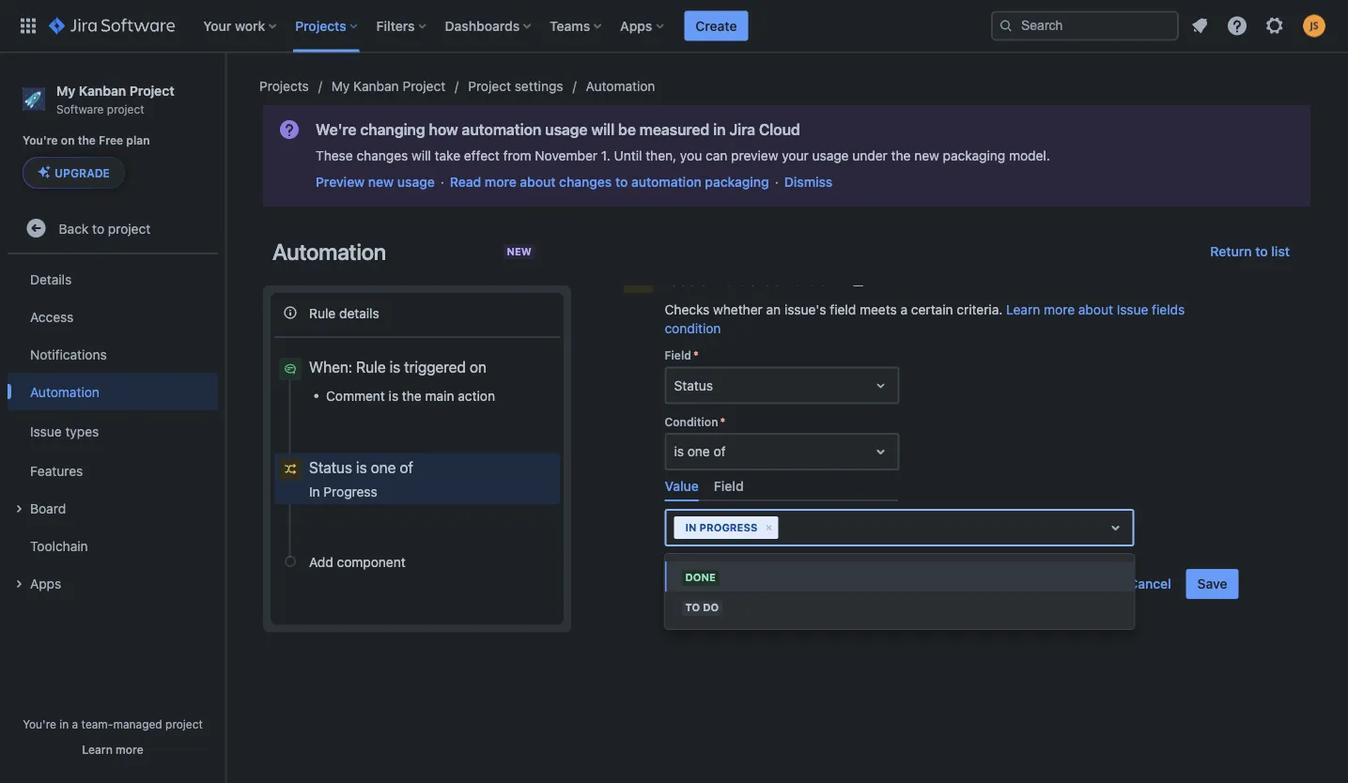 Task type: vqa. For each thing, say whether or not it's contained in the screenshot.
middle to
yes



Task type: locate. For each thing, give the bounding box(es) containing it.
you're for you're in a team-managed project
[[23, 718, 56, 731]]

of down comment is the main action
[[400, 458, 413, 476]]

1 horizontal spatial automation link
[[586, 75, 655, 98]]

1 vertical spatial new
[[368, 174, 394, 190]]

changing
[[360, 121, 425, 139]]

in down status is one of
[[309, 484, 320, 500]]

projects for projects link
[[259, 78, 309, 94]]

project settings
[[468, 78, 563, 94]]

more inside learn more about issue fields condition
[[1044, 302, 1075, 318]]

apps right teams dropdown button
[[620, 18, 652, 33]]

on up upgrade button
[[61, 134, 75, 147]]

dashboards button
[[439, 11, 538, 41]]

in
[[713, 121, 726, 139], [59, 718, 69, 731]]

you're up upgrade button
[[23, 134, 58, 147]]

1 vertical spatial packaging
[[705, 174, 769, 190]]

more down managed at left
[[116, 743, 143, 756]]

take
[[435, 148, 460, 163]]

0 horizontal spatial field
[[665, 349, 691, 362]]

· left read
[[440, 174, 444, 190]]

to
[[615, 174, 628, 190], [92, 221, 104, 236], [1255, 244, 1268, 259]]

until
[[614, 148, 642, 163]]

1 you're from the top
[[23, 134, 58, 147]]

automation down then,
[[631, 174, 701, 190]]

1 · from the left
[[440, 174, 444, 190]]

automation up rule details
[[272, 239, 386, 265]]

1 horizontal spatial changes
[[559, 174, 612, 190]]

in down value
[[685, 522, 697, 534]]

in inside the we're changing how automation usage will be measured in jira cloud these changes will take effect from november 1. until then, you can preview your usage under the new packaging model.
[[713, 121, 726, 139]]

0 horizontal spatial a
[[72, 718, 78, 731]]

1 horizontal spatial issue
[[665, 267, 708, 289]]

learn inside button
[[82, 743, 113, 756]]

condition up issue's at the top of page
[[762, 267, 839, 289]]

create
[[695, 18, 737, 33]]

kanban up software
[[79, 83, 126, 98]]

toolchain
[[30, 538, 88, 554]]

2 vertical spatial more
[[116, 743, 143, 756]]

* for is one of
[[720, 415, 725, 428]]

in left team-
[[59, 718, 69, 731]]

cancel button
[[1117, 569, 1182, 600]]

settings image
[[1263, 15, 1286, 37]]

status for status
[[674, 378, 713, 393]]

0 horizontal spatial kanban
[[79, 83, 126, 98]]

automation down notifications
[[30, 384, 99, 400]]

more inside button
[[116, 743, 143, 756]]

automation link up the be
[[586, 75, 655, 98]]

toolchain link
[[8, 527, 218, 565]]

1 horizontal spatial in progress
[[685, 522, 758, 534]]

field down is one of
[[714, 478, 744, 494]]

the right the under
[[891, 148, 911, 163]]

· left dismiss
[[775, 174, 779, 190]]

1 horizontal spatial one
[[687, 444, 710, 459]]

the left main on the left of page
[[402, 388, 422, 403]]

return to list button
[[1199, 237, 1301, 267]]

tab list
[[657, 471, 906, 502]]

1 vertical spatial will
[[411, 148, 431, 163]]

issue fields condition
[[665, 267, 839, 289]]

one down comment is the main action
[[371, 458, 396, 476]]

1 horizontal spatial in
[[713, 121, 726, 139]]

apps inside apps popup button
[[620, 18, 652, 33]]

rule
[[309, 305, 336, 321], [356, 358, 386, 376]]

under
[[852, 148, 888, 163]]

field inside tab list
[[714, 478, 744, 494]]

your
[[203, 18, 231, 33]]

is
[[389, 358, 400, 376], [389, 388, 398, 403], [674, 444, 684, 459], [356, 458, 367, 476]]

managed
[[113, 718, 162, 731]]

to left list
[[1255, 244, 1268, 259]]

condition down checks
[[665, 321, 721, 336]]

your profile and settings image
[[1303, 15, 1325, 37]]

learn more about issue fields condition link
[[665, 302, 1185, 336]]

changes inside the we're changing how automation usage will be measured in jira cloud these changes will take effect from november 1. until then, you can preview your usage under the new packaging model.
[[356, 148, 408, 163]]

automation for project settings
[[586, 78, 655, 94]]

my inside my kanban project software project
[[56, 83, 75, 98]]

0 vertical spatial you're
[[23, 134, 58, 147]]

project
[[107, 102, 144, 115], [108, 221, 151, 236], [165, 718, 203, 731]]

project up plan
[[107, 102, 144, 115]]

to down "until"
[[615, 174, 628, 190]]

is up comment is the main action
[[389, 358, 400, 376]]

1 horizontal spatial learn
[[1006, 302, 1040, 318]]

usage up november
[[545, 121, 588, 139]]

0 horizontal spatial about
[[520, 174, 556, 190]]

projects right "work" on the top left of page
[[295, 18, 346, 33]]

teams button
[[544, 11, 609, 41]]

project inside my kanban project software project
[[129, 83, 174, 98]]

status
[[674, 378, 713, 393], [309, 458, 352, 476]]

usage down take
[[397, 174, 435, 190]]

search image
[[999, 18, 1014, 33]]

automation up from
[[462, 121, 541, 139]]

triggered
[[404, 358, 466, 376]]

0 vertical spatial in progress
[[309, 484, 377, 500]]

one down condition *
[[687, 444, 710, 459]]

0 horizontal spatial new
[[368, 174, 394, 190]]

settings
[[515, 78, 563, 94]]

to
[[685, 602, 700, 614]]

2 vertical spatial automation
[[30, 384, 99, 400]]

projects for "projects" dropdown button
[[295, 18, 346, 33]]

status down field *
[[674, 378, 713, 393]]

learn down team-
[[82, 743, 113, 756]]

packaging left model.
[[943, 148, 1005, 163]]

automation link for notifications
[[8, 373, 218, 411]]

2 horizontal spatial automation
[[586, 78, 655, 94]]

automation up the be
[[586, 78, 655, 94]]

1 vertical spatial condition
[[665, 321, 721, 336]]

1 horizontal spatial project
[[403, 78, 445, 94]]

0 horizontal spatial status
[[309, 458, 352, 476]]

0 vertical spatial condition
[[762, 267, 839, 289]]

of down condition *
[[714, 444, 726, 459]]

1 horizontal spatial status
[[674, 378, 713, 393]]

open image up open image
[[869, 374, 892, 397]]

0 horizontal spatial progress
[[324, 484, 377, 500]]

rule inside button
[[309, 305, 336, 321]]

primary element
[[11, 0, 991, 52]]

1 vertical spatial in progress
[[685, 522, 758, 534]]

1 vertical spatial apps
[[30, 576, 61, 591]]

0 vertical spatial in
[[713, 121, 726, 139]]

1 vertical spatial open image
[[1104, 517, 1127, 539]]

0 horizontal spatial learn
[[82, 743, 113, 756]]

my kanban project link
[[331, 75, 445, 98]]

0 vertical spatial issue
[[665, 267, 708, 289]]

a
[[900, 302, 908, 318], [72, 718, 78, 731]]

* right condition
[[720, 415, 725, 428]]

issue inside learn more about issue fields condition
[[1117, 302, 1148, 318]]

1 vertical spatial automation
[[631, 174, 701, 190]]

features
[[30, 463, 83, 478]]

0 vertical spatial a
[[900, 302, 908, 318]]

to inside button
[[1255, 244, 1268, 259]]

kanban inside my kanban project software project
[[79, 83, 126, 98]]

status down "comment"
[[309, 458, 352, 476]]

1 horizontal spatial apps
[[620, 18, 652, 33]]

0 vertical spatial on
[[61, 134, 75, 147]]

the left free
[[78, 134, 96, 147]]

delete image
[[533, 458, 555, 481]]

issue inside issue types link
[[30, 423, 62, 439]]

value
[[665, 478, 699, 494]]

0 vertical spatial usage
[[545, 121, 588, 139]]

in progress down status is one of
[[309, 484, 377, 500]]

rule up "comment"
[[356, 358, 386, 376]]

2 horizontal spatial more
[[1044, 302, 1075, 318]]

0 horizontal spatial *
[[693, 349, 699, 362]]

field for field *
[[665, 349, 691, 362]]

project settings link
[[468, 75, 563, 98]]

return to list
[[1210, 244, 1290, 259]]

when: rule is triggered on
[[309, 358, 487, 376]]

my kanban project software project
[[56, 83, 174, 115]]

1 vertical spatial about
[[1078, 302, 1113, 318]]

progress
[[324, 484, 377, 500], [699, 522, 758, 534]]

expand image
[[8, 498, 30, 521]]

0 horizontal spatial condition
[[665, 321, 721, 336]]

help image
[[1226, 15, 1248, 37]]

model.
[[1009, 148, 1050, 163]]

list
[[1271, 244, 1290, 259]]

done
[[685, 572, 716, 584]]

access link
[[8, 298, 218, 336]]

2 horizontal spatial the
[[891, 148, 911, 163]]

open image
[[869, 441, 892, 463]]

2 vertical spatial issue
[[30, 423, 62, 439]]

be
[[618, 121, 636, 139]]

1 horizontal spatial will
[[591, 121, 615, 139]]

more for learn more about issue fields condition
[[1044, 302, 1075, 318]]

project inside "link"
[[468, 78, 511, 94]]

1 vertical spatial you're
[[23, 718, 56, 731]]

1 horizontal spatial to
[[615, 174, 628, 190]]

my for my kanban project
[[331, 78, 350, 94]]

status for status is one of
[[309, 458, 352, 476]]

learn more
[[82, 743, 143, 756]]

0 horizontal spatial one
[[371, 458, 396, 476]]

1 vertical spatial usage
[[812, 148, 849, 163]]

1 vertical spatial rule
[[356, 358, 386, 376]]

back to project link
[[8, 210, 218, 247]]

banner
[[0, 0, 1348, 53]]

0 vertical spatial packaging
[[943, 148, 1005, 163]]

open image up the cancel button
[[1104, 517, 1127, 539]]

1 vertical spatial fields
[[1152, 302, 1185, 318]]

1 horizontal spatial progress
[[699, 522, 758, 534]]

is down when: rule is triggered on
[[389, 388, 398, 403]]

my up software
[[56, 83, 75, 98]]

cloud
[[759, 121, 800, 139]]

0 vertical spatial the
[[78, 134, 96, 147]]

on
[[61, 134, 75, 147], [470, 358, 487, 376]]

group
[[8, 255, 218, 608]]

open image for *
[[869, 374, 892, 397]]

rule details
[[309, 305, 379, 321]]

the for action
[[402, 388, 422, 403]]

0 vertical spatial automation
[[586, 78, 655, 94]]

open image
[[869, 374, 892, 397], [1104, 517, 1127, 539]]

can
[[706, 148, 727, 163]]

project up plan
[[129, 83, 174, 98]]

2 horizontal spatial issue
[[1117, 302, 1148, 318]]

preview
[[316, 174, 365, 190]]

my for my kanban project software project
[[56, 83, 75, 98]]

1 vertical spatial automation link
[[8, 373, 218, 411]]

0 vertical spatial status
[[674, 378, 713, 393]]

changes up the preview new usage button on the top left of the page
[[356, 148, 408, 163]]

1 horizontal spatial about
[[1078, 302, 1113, 318]]

1 vertical spatial more
[[1044, 302, 1075, 318]]

2 you're from the top
[[23, 718, 56, 731]]

0 vertical spatial to
[[615, 174, 628, 190]]

banner containing your work
[[0, 0, 1348, 53]]

projects button
[[290, 11, 365, 41]]

new right the under
[[914, 148, 939, 163]]

2 horizontal spatial to
[[1255, 244, 1268, 259]]

apps down toolchain
[[30, 576, 61, 591]]

details
[[30, 271, 72, 287]]

* down checks
[[693, 349, 699, 362]]

is down "comment"
[[356, 458, 367, 476]]

a left team-
[[72, 718, 78, 731]]

1 vertical spatial learn
[[82, 743, 113, 756]]

2 vertical spatial usage
[[397, 174, 435, 190]]

0 horizontal spatial changes
[[356, 148, 408, 163]]

1.
[[601, 148, 610, 163]]

changes
[[356, 148, 408, 163], [559, 174, 612, 190]]

1 horizontal spatial my
[[331, 78, 350, 94]]

in progress left clear image at the right
[[685, 522, 758, 534]]

upgrade
[[54, 166, 110, 180]]

rule left details
[[309, 305, 336, 321]]

projects
[[295, 18, 346, 33], [259, 78, 309, 94]]

automation
[[586, 78, 655, 94], [272, 239, 386, 265], [30, 384, 99, 400]]

1 vertical spatial automation
[[272, 239, 386, 265]]

condition
[[665, 415, 718, 428]]

project up how
[[403, 78, 445, 94]]

more down from
[[485, 174, 516, 190]]

open image for field
[[1104, 517, 1127, 539]]

we're changing how automation usage will be measured in jira cloud these changes will take effect from november 1. until then, you can preview your usage under the new packaging model.
[[316, 121, 1050, 163]]

kanban
[[353, 78, 399, 94], [79, 83, 126, 98]]

2 vertical spatial to
[[1255, 244, 1268, 259]]

0 horizontal spatial in progress
[[309, 484, 377, 500]]

0 vertical spatial learn
[[1006, 302, 1040, 318]]

automation link up 'types' on the left bottom of page
[[8, 373, 218, 411]]

in progress
[[309, 484, 377, 500], [685, 522, 758, 534]]

issue fields condition image
[[627, 267, 650, 289]]

condition
[[762, 267, 839, 289], [665, 321, 721, 336]]

to right back
[[92, 221, 104, 236]]

features link
[[8, 452, 218, 490]]

project left 'settings'
[[468, 78, 511, 94]]

condition inside learn more about issue fields condition
[[665, 321, 721, 336]]

new right preview in the left of the page
[[368, 174, 394, 190]]

fields
[[713, 267, 758, 289], [1152, 302, 1185, 318]]

0 vertical spatial fields
[[713, 267, 758, 289]]

in
[[309, 484, 320, 500], [685, 522, 697, 534]]

None text field
[[674, 376, 678, 395], [674, 442, 678, 461], [782, 519, 786, 538], [674, 376, 678, 395], [674, 442, 678, 461], [782, 519, 786, 538]]

0 horizontal spatial ·
[[440, 174, 444, 190]]

learn right criteria.
[[1006, 302, 1040, 318]]

kanban up "changing"
[[353, 78, 399, 94]]

about
[[520, 174, 556, 190], [1078, 302, 1113, 318]]

1 horizontal spatial *
[[720, 415, 725, 428]]

1 vertical spatial progress
[[699, 522, 758, 534]]

2 horizontal spatial project
[[468, 78, 511, 94]]

changes down november
[[559, 174, 612, 190]]

project inside my kanban project software project
[[107, 102, 144, 115]]

1 vertical spatial projects
[[259, 78, 309, 94]]

0 horizontal spatial in
[[309, 484, 320, 500]]

criteria.
[[957, 302, 1003, 318]]

1 horizontal spatial fields
[[1152, 302, 1185, 318]]

packaging down the preview
[[705, 174, 769, 190]]

usage
[[545, 121, 588, 139], [812, 148, 849, 163], [397, 174, 435, 190]]

you're on the free plan
[[23, 134, 150, 147]]

packaging
[[943, 148, 1005, 163], [705, 174, 769, 190]]

main
[[425, 388, 454, 403]]

a right meets
[[900, 302, 908, 318]]

on up action
[[470, 358, 487, 376]]

jira software image
[[49, 15, 175, 37], [49, 15, 175, 37]]

progress left clear image at the right
[[699, 522, 758, 534]]

projects right sidebar navigation image
[[259, 78, 309, 94]]

automation inside the we're changing how automation usage will be measured in jira cloud these changes will take effect from november 1. until then, you can preview your usage under the new packaging model.
[[462, 121, 541, 139]]

project right managed at left
[[165, 718, 203, 731]]

2 vertical spatial the
[[402, 388, 422, 403]]

automation for notifications
[[30, 384, 99, 400]]

field
[[665, 349, 691, 362], [714, 478, 744, 494]]

my up we're
[[331, 78, 350, 94]]

Search field
[[991, 11, 1179, 41]]

·
[[440, 174, 444, 190], [775, 174, 779, 190]]

more right criteria.
[[1044, 302, 1075, 318]]

0 horizontal spatial open image
[[869, 374, 892, 397]]

is down condition
[[674, 444, 684, 459]]

in left jira
[[713, 121, 726, 139]]

1 horizontal spatial packaging
[[943, 148, 1005, 163]]

how
[[429, 121, 458, 139]]

will left the be
[[591, 121, 615, 139]]

learn more about issue fields condition
[[665, 302, 1185, 336]]

0 horizontal spatial will
[[411, 148, 431, 163]]

expand image
[[8, 573, 30, 596]]

1 horizontal spatial open image
[[1104, 517, 1127, 539]]

dismiss
[[784, 174, 833, 190]]

board button
[[8, 490, 218, 527]]

0 vertical spatial changes
[[356, 148, 408, 163]]

project up details link
[[108, 221, 151, 236]]

duplicate image
[[845, 267, 867, 289]]

project for my kanban project software project
[[129, 83, 174, 98]]

1 vertical spatial field
[[714, 478, 744, 494]]

will left take
[[411, 148, 431, 163]]

projects inside dropdown button
[[295, 18, 346, 33]]

progress down status is one of
[[324, 484, 377, 500]]

0 horizontal spatial to
[[92, 221, 104, 236]]

comment is the main action
[[326, 388, 495, 403]]

1 vertical spatial in
[[59, 718, 69, 731]]

kanban for my kanban project
[[353, 78, 399, 94]]

more for learn more
[[116, 743, 143, 756]]

learn inside learn more about issue fields condition
[[1006, 302, 1040, 318]]

types
[[65, 423, 99, 439]]

status is one of
[[309, 458, 413, 476]]

1 vertical spatial changes
[[559, 174, 612, 190]]

you're left team-
[[23, 718, 56, 731]]

0 horizontal spatial more
[[116, 743, 143, 756]]

1 horizontal spatial more
[[485, 174, 516, 190]]

field down checks
[[665, 349, 691, 362]]

usage up dismiss
[[812, 148, 849, 163]]



Task type: describe. For each thing, give the bounding box(es) containing it.
filters button
[[371, 11, 434, 41]]

comment
[[326, 388, 385, 403]]

condition *
[[665, 415, 725, 428]]

an
[[766, 302, 781, 318]]

learn more button
[[82, 742, 143, 757]]

jira
[[729, 121, 755, 139]]

action
[[458, 388, 495, 403]]

save
[[1197, 577, 1227, 592]]

read more about changes to automation packaging button
[[450, 173, 769, 192]]

tab list containing value
[[657, 471, 906, 502]]

automation link for project settings
[[586, 75, 655, 98]]

1 vertical spatial a
[[72, 718, 78, 731]]

field
[[830, 302, 856, 318]]

1 vertical spatial in
[[685, 522, 697, 534]]

1 horizontal spatial on
[[470, 358, 487, 376]]

save button
[[1186, 569, 1239, 600]]

access
[[30, 309, 74, 324]]

notifications
[[30, 346, 107, 362]]

team-
[[81, 718, 113, 731]]

learn for learn more about issue fields condition
[[1006, 302, 1040, 318]]

these
[[316, 148, 353, 163]]

free
[[99, 134, 123, 147]]

read
[[450, 174, 481, 190]]

your work button
[[198, 11, 284, 41]]

preview
[[731, 148, 778, 163]]

teams
[[550, 18, 590, 33]]

apps inside apps button
[[30, 576, 61, 591]]

when:
[[309, 358, 352, 376]]

whether
[[713, 302, 763, 318]]

apps button
[[8, 565, 218, 602]]

0 horizontal spatial fields
[[713, 267, 758, 289]]

1 vertical spatial project
[[108, 221, 151, 236]]

clear image
[[761, 521, 776, 536]]

from
[[503, 148, 531, 163]]

work
[[235, 18, 265, 33]]

issue types
[[30, 423, 99, 439]]

new
[[507, 245, 532, 257]]

1 horizontal spatial of
[[714, 444, 726, 459]]

your
[[782, 148, 809, 163]]

board
[[30, 501, 66, 516]]

1 horizontal spatial automation
[[272, 239, 386, 265]]

add component
[[309, 554, 406, 570]]

back to project
[[59, 221, 151, 236]]

about inside learn more about issue fields condition
[[1078, 302, 1113, 318]]

you're for you're on the free plan
[[23, 134, 58, 147]]

then,
[[646, 148, 677, 163]]

1 horizontal spatial a
[[900, 302, 908, 318]]

issue types link
[[8, 411, 218, 452]]

to do
[[685, 602, 719, 614]]

duplicate image
[[510, 458, 533, 481]]

do
[[703, 602, 719, 614]]

component
[[337, 554, 406, 570]]

the inside the we're changing how automation usage will be measured in jira cloud these changes will take effect from november 1. until then, you can preview your usage under the new packaging model.
[[891, 148, 911, 163]]

back
[[59, 221, 89, 236]]

* for status
[[693, 349, 699, 362]]

notifications image
[[1188, 15, 1211, 37]]

checks whether an issue's field meets a certain criteria.
[[665, 302, 1003, 318]]

you
[[680, 148, 702, 163]]

apps button
[[615, 11, 671, 41]]

new inside the we're changing how automation usage will be measured in jira cloud these changes will take effect from november 1. until then, you can preview your usage under the new packaging model.
[[914, 148, 939, 163]]

to for back to project
[[92, 221, 104, 236]]

kanban for my kanban project software project
[[79, 83, 126, 98]]

packaging inside the we're changing how automation usage will be measured in jira cloud these changes will take effect from november 1. until then, you can preview your usage under the new packaging model.
[[943, 148, 1005, 163]]

0 vertical spatial progress
[[324, 484, 377, 500]]

1 horizontal spatial condition
[[762, 267, 839, 289]]

sidebar navigation image
[[205, 75, 246, 113]]

create button
[[684, 11, 748, 41]]

learn for learn more
[[82, 743, 113, 756]]

group containing details
[[8, 255, 218, 608]]

upgrade button
[[23, 158, 124, 188]]

software
[[56, 102, 104, 115]]

0 vertical spatial more
[[485, 174, 516, 190]]

my kanban project
[[331, 78, 445, 94]]

fields inside learn more about issue fields condition
[[1152, 302, 1185, 318]]

0 horizontal spatial of
[[400, 458, 413, 476]]

0 vertical spatial in
[[309, 484, 320, 500]]

add component button
[[274, 546, 560, 578]]

is one of
[[674, 444, 726, 459]]

issue for issue types
[[30, 423, 62, 439]]

0 horizontal spatial usage
[[397, 174, 435, 190]]

2 · from the left
[[775, 174, 779, 190]]

effect
[[464, 148, 500, 163]]

2 vertical spatial project
[[165, 718, 203, 731]]

field *
[[665, 349, 699, 362]]

preview new usage button
[[316, 173, 435, 192]]

to for return to list
[[1255, 244, 1268, 259]]

measured
[[639, 121, 710, 139]]

issue's
[[784, 302, 826, 318]]

we're
[[316, 121, 357, 139]]

the for plan
[[78, 134, 96, 147]]

0 horizontal spatial on
[[61, 134, 75, 147]]

november
[[535, 148, 598, 163]]

1 horizontal spatial usage
[[545, 121, 588, 139]]

rule details button
[[274, 297, 560, 329]]

0 vertical spatial will
[[591, 121, 615, 139]]

issue for issue fields condition
[[665, 267, 708, 289]]

project for my kanban project
[[403, 78, 445, 94]]

return
[[1210, 244, 1252, 259]]

preview new usage · read more about changes to automation packaging · dismiss
[[316, 174, 833, 190]]

certain
[[911, 302, 953, 318]]

appswitcher icon image
[[17, 15, 39, 37]]

dashboards
[[445, 18, 520, 33]]

cancel
[[1128, 577, 1171, 592]]

field for field
[[714, 478, 744, 494]]

0 horizontal spatial in
[[59, 718, 69, 731]]

2 horizontal spatial usage
[[812, 148, 849, 163]]

plan
[[126, 134, 150, 147]]

details link
[[8, 260, 218, 298]]

projects link
[[259, 75, 309, 98]]



